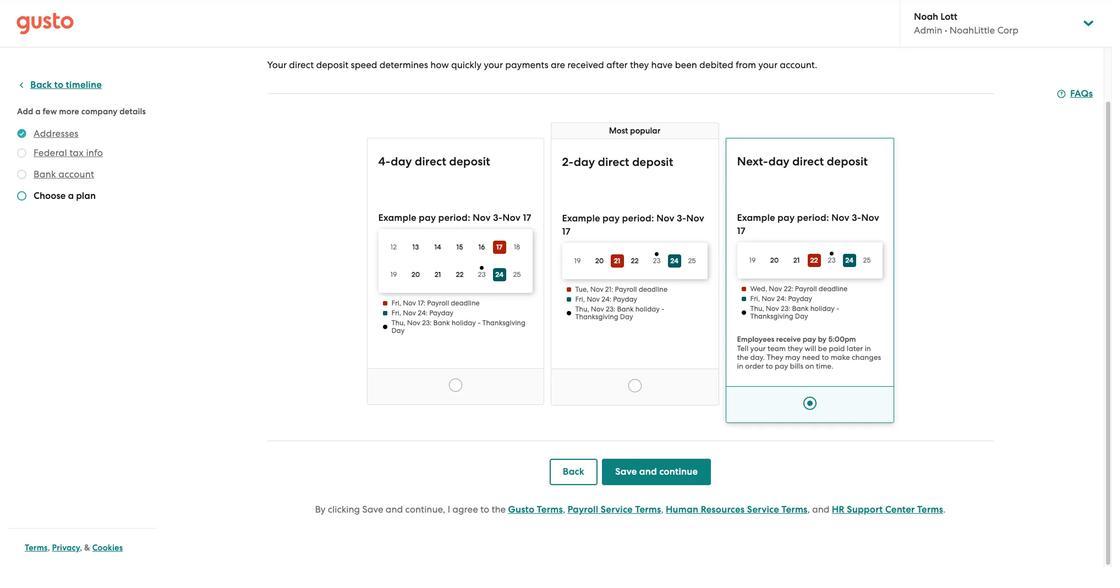 Task type: vqa. For each thing, say whether or not it's contained in the screenshot.
Manage's "your"
no



Task type: describe. For each thing, give the bounding box(es) containing it.
privacy
[[52, 544, 80, 554]]

payroll for next-
[[795, 285, 817, 293]]

12
[[391, 243, 397, 252]]

payroll for 2-
[[615, 286, 637, 294]]

clicking
[[328, 505, 360, 516]]

16
[[479, 243, 485, 252]]

received
[[568, 59, 604, 70]]

speed
[[351, 59, 377, 70]]

nov 17 for 2-
[[562, 213, 704, 238]]

fri, up thu, nov 23 : bank holiday -
[[392, 299, 401, 308]]

0 horizontal spatial 25
[[513, 271, 521, 279]]

team
[[768, 344, 786, 353]]

your
[[267, 59, 287, 70]]

back for back
[[563, 467, 585, 478]]

thu, nov 23 : bank holiday - thanksgiving day for 2-
[[575, 305, 665, 321]]

by
[[315, 505, 326, 516]]

deposit for 2-day direct deposit
[[632, 155, 673, 170]]

account.
[[780, 59, 818, 70]]

3 for 4-day direct deposit
[[493, 212, 499, 224]]

0 horizontal spatial and
[[386, 505, 403, 516]]

0 horizontal spatial in
[[737, 362, 744, 371]]

noahlittle
[[950, 25, 995, 36]]

add
[[17, 107, 33, 117]]

payday for next-
[[788, 295, 812, 303]]

22 up wed, nov 22 : payroll deadline
[[810, 257, 818, 265]]

home image
[[17, 12, 74, 34]]

day.
[[750, 353, 765, 362]]

a for plan
[[68, 190, 74, 202]]

period for next-day direct deposit
[[797, 212, 827, 224]]

will
[[805, 344, 816, 353]]

to right day.
[[766, 362, 773, 371]]

the inside employees receive pay by 5:00pm tell your team they will be paid later in the day. they may need to make changes in order to pay bills on time.
[[737, 353, 749, 362]]

2-
[[562, 155, 574, 170]]

direct for next-day direct deposit
[[793, 155, 824, 169]]

fri, for 4-
[[392, 309, 401, 318]]

to inside button
[[54, 79, 63, 91]]

bank for 4-day direct deposit
[[433, 319, 450, 327]]

25 for 2-day direct deposit
[[688, 257, 696, 265]]

continue,
[[405, 505, 445, 516]]

time.
[[816, 362, 833, 371]]

choose
[[34, 190, 66, 202]]

account
[[59, 169, 94, 180]]

pay for 2-
[[603, 213, 620, 225]]

hr
[[832, 505, 845, 516]]

center
[[885, 505, 915, 516]]

lott
[[941, 11, 958, 23]]

fri, for 2-
[[575, 296, 585, 304]]

21 down 14
[[435, 271, 441, 279]]

wed, nov 22 : payroll deadline
[[750, 285, 848, 293]]

18
[[514, 243, 520, 252]]

thanksgiving for 2-
[[575, 313, 618, 321]]

25 for next-day direct deposit
[[863, 256, 871, 265]]

payroll down back button
[[568, 505, 598, 516]]

deposit for next-day direct deposit
[[827, 155, 868, 169]]

day for next-
[[769, 155, 790, 169]]

human
[[666, 505, 699, 516]]

, down back button
[[563, 505, 565, 516]]

23 up tue, nov 21 : payroll deadline
[[653, 257, 661, 265]]

3 for 2-day direct deposit
[[677, 213, 682, 225]]

continue
[[659, 467, 698, 478]]

save and continue button
[[602, 459, 711, 486]]

0 vertical spatial in
[[865, 344, 871, 353]]

to right need on the bottom right of the page
[[822, 353, 829, 362]]

20 for next-
[[770, 256, 779, 265]]

.
[[943, 505, 946, 516]]

15
[[457, 243, 463, 252]]

22 inside most popular button
[[631, 257, 639, 265]]

most
[[609, 126, 628, 136]]

fri, for next-
[[750, 295, 760, 303]]

terms right center
[[917, 505, 943, 516]]

terms left hr at the bottom of the page
[[782, 505, 808, 516]]

thu, nov 23 : bank holiday - thanksgiving day for next-
[[750, 305, 840, 321]]

day inside thanksgiving day
[[392, 327, 405, 335]]

cookies button
[[92, 542, 123, 555]]

have
[[651, 59, 673, 70]]

bank inside button
[[34, 169, 56, 180]]

determines
[[380, 59, 428, 70]]

back to timeline
[[30, 79, 102, 91]]

are
[[551, 59, 565, 70]]

be
[[818, 344, 827, 353]]

hr support center terms link
[[832, 505, 943, 516]]

example for next-
[[737, 212, 775, 224]]

back to timeline button
[[17, 79, 102, 92]]

faqs button
[[1057, 88, 1093, 101]]

fri, nov 24 : payday for 2-
[[575, 296, 637, 304]]

i
[[448, 505, 450, 516]]

bank account
[[34, 169, 94, 180]]

by clicking save and continue, i agree to the gusto terms , payroll service terms , human resources service terms , and hr support center terms .
[[315, 505, 946, 516]]

check image
[[17, 192, 26, 201]]

0 horizontal spatial they
[[630, 59, 649, 70]]

choose a plan
[[34, 190, 96, 202]]

tue, nov 21 : payroll deadline
[[575, 286, 668, 294]]

13
[[413, 243, 419, 252]]

deadline for 4-day direct deposit
[[451, 299, 480, 308]]

, left human
[[661, 505, 664, 516]]

21 right the tue,
[[605, 286, 612, 294]]

thu, for 2-
[[575, 305, 589, 314]]

deadline for next-day direct deposit
[[819, 285, 848, 293]]

info
[[86, 147, 103, 159]]

deposit for 4-day direct deposit
[[449, 155, 490, 169]]

federal tax info
[[34, 147, 103, 159]]

payday for 2-
[[613, 296, 637, 304]]

and inside button
[[639, 467, 657, 478]]

they
[[767, 353, 784, 362]]

next-day direct deposit
[[737, 155, 868, 169]]

&
[[84, 544, 90, 554]]

faqs
[[1070, 88, 1093, 100]]

bank account button
[[34, 168, 94, 181]]

next-
[[737, 155, 769, 169]]

period for 2-day direct deposit
[[622, 213, 652, 225]]

addresses
[[34, 128, 79, 139]]

day for 2-
[[574, 155, 595, 170]]

•
[[945, 25, 948, 36]]

privacy link
[[52, 544, 80, 554]]

after
[[607, 59, 628, 70]]

federal tax info button
[[34, 146, 103, 160]]

how
[[430, 59, 449, 70]]

save and continue
[[615, 467, 698, 478]]

Most popular button
[[551, 139, 719, 406]]

agree
[[453, 505, 478, 516]]



Task type: locate. For each thing, give the bounding box(es) containing it.
payday down tue, nov 21 : payroll deadline
[[613, 296, 637, 304]]

2 horizontal spatial 20
[[770, 256, 779, 265]]

22 up tue, nov 21 : payroll deadline
[[631, 257, 639, 265]]

your right tell
[[750, 344, 766, 353]]

noah
[[914, 11, 938, 23]]

day up receive
[[795, 313, 808, 321]]

thu, inside most popular button
[[575, 305, 589, 314]]

payday up thu, nov 23 : bank holiday -
[[429, 309, 454, 318]]

save up by clicking save and continue, i agree to the gusto terms , payroll service terms , human resources service terms , and hr support center terms .
[[615, 467, 637, 478]]

direct
[[289, 59, 314, 70], [415, 155, 446, 169], [793, 155, 824, 169], [598, 155, 629, 170]]

1 horizontal spatial 20
[[595, 257, 604, 265]]

19 for 2-
[[574, 257, 581, 265]]

deadline for 2-day direct deposit
[[639, 286, 668, 294]]

thu, down the tue,
[[575, 305, 589, 314]]

1 horizontal spatial thu,
[[575, 305, 589, 314]]

gusto
[[508, 505, 535, 516]]

17
[[523, 212, 531, 224], [737, 226, 746, 237], [562, 226, 571, 238], [496, 243, 503, 252], [418, 299, 424, 308]]

1 horizontal spatial save
[[615, 467, 637, 478]]

1 horizontal spatial nov 17
[[737, 212, 879, 237]]

thanksgiving inside most popular button
[[575, 313, 618, 321]]

pay inside most popular button
[[603, 213, 620, 225]]

21 up wed, nov 22 : payroll deadline
[[793, 256, 800, 265]]

payday inside most popular button
[[613, 296, 637, 304]]

terms , privacy , & cookies
[[25, 544, 123, 554]]

terms
[[537, 505, 563, 516], [635, 505, 661, 516], [782, 505, 808, 516], [917, 505, 943, 516], [25, 544, 48, 554]]

nov 17 for next-
[[737, 212, 879, 237]]

thu, nov 23 : bank holiday - thanksgiving day inside most popular button
[[575, 305, 665, 321]]

in left the order
[[737, 362, 744, 371]]

3 for next-day direct deposit
[[852, 212, 857, 224]]

and left hr at the bottom of the page
[[812, 505, 830, 516]]

2 horizontal spatial deadline
[[819, 285, 848, 293]]

the inside by clicking save and continue, i agree to the gusto terms , payroll service terms , human resources service terms , and hr support center terms .
[[492, 505, 506, 516]]

2 horizontal spatial period
[[797, 212, 827, 224]]

in
[[865, 344, 871, 353], [737, 362, 744, 371]]

0 vertical spatial the
[[737, 353, 749, 362]]

0 horizontal spatial thanksgiving
[[482, 319, 526, 327]]

payroll up thu, nov 23 : bank holiday -
[[427, 299, 449, 308]]

0 horizontal spatial holiday
[[452, 319, 476, 327]]

a for few
[[35, 107, 41, 117]]

1 horizontal spatial holiday
[[636, 305, 660, 314]]

on
[[805, 362, 814, 371]]

your
[[484, 59, 503, 70], [758, 59, 778, 70], [750, 344, 766, 353]]

to right the agree
[[480, 505, 489, 516]]

corp
[[997, 25, 1019, 36]]

day down tue, nov 21 : payroll deadline
[[620, 313, 633, 321]]

a left plan
[[68, 190, 74, 202]]

a inside the choose a plan list
[[68, 190, 74, 202]]

bank for 2-day direct deposit
[[617, 305, 634, 314]]

back up "few"
[[30, 79, 52, 91]]

1 vertical spatial they
[[788, 344, 803, 353]]

payday
[[788, 295, 812, 303], [613, 296, 637, 304], [429, 309, 454, 318]]

4-
[[378, 155, 391, 169]]

order
[[745, 362, 764, 371]]

example
[[378, 212, 417, 224], [737, 212, 775, 224], [562, 213, 600, 225]]

service
[[601, 505, 633, 516], [747, 505, 779, 516]]

most popular
[[609, 126, 661, 136]]

0 horizontal spatial example pay period : nov 3 -
[[562, 213, 686, 225]]

make
[[831, 353, 850, 362]]

payroll service terms link
[[568, 505, 661, 516]]

2 horizontal spatial payday
[[788, 295, 812, 303]]

, left privacy 'link'
[[48, 544, 50, 554]]

they
[[630, 59, 649, 70], [788, 344, 803, 353]]

2 horizontal spatial thu,
[[750, 305, 764, 313]]

service right resources at the bottom right of the page
[[747, 505, 779, 516]]

nov 17 inside most popular button
[[562, 213, 704, 238]]

0 horizontal spatial save
[[362, 505, 383, 516]]

payroll right the tue,
[[615, 286, 637, 294]]

payroll for 4-
[[427, 299, 449, 308]]

0 horizontal spatial 20
[[412, 271, 420, 279]]

2 horizontal spatial holiday
[[811, 305, 835, 313]]

terms left human
[[635, 505, 661, 516]]

the left day.
[[737, 353, 749, 362]]

0 horizontal spatial thu, nov 23 : bank holiday - thanksgiving day
[[575, 305, 665, 321]]

0 vertical spatial a
[[35, 107, 41, 117]]

0 horizontal spatial payday
[[429, 309, 454, 318]]

0 horizontal spatial thu,
[[392, 319, 405, 327]]

None radio
[[449, 379, 462, 392]]

holiday for next-day direct deposit
[[811, 305, 835, 313]]

details
[[120, 107, 146, 117]]

1 horizontal spatial day
[[574, 155, 595, 170]]

human resources service terms link
[[666, 505, 808, 516]]

check image for bank
[[17, 170, 26, 179]]

thu, down fri, nov 17 : payroll deadline
[[392, 319, 405, 327]]

terms left privacy 'link'
[[25, 544, 48, 554]]

cookies
[[92, 544, 123, 554]]

tell
[[737, 344, 749, 353]]

:
[[468, 212, 470, 224], [827, 212, 829, 224], [652, 213, 654, 225], [792, 285, 793, 293], [612, 286, 613, 294], [785, 295, 786, 303], [610, 296, 611, 304], [424, 299, 425, 308], [789, 305, 790, 313], [614, 305, 615, 314], [426, 309, 428, 318], [430, 319, 432, 327]]

terms right "gusto"
[[537, 505, 563, 516]]

1 horizontal spatial 19
[[574, 257, 581, 265]]

company
[[81, 107, 118, 117]]

a
[[35, 107, 41, 117], [68, 190, 74, 202]]

holiday down tue, nov 21 : payroll deadline
[[636, 305, 660, 314]]

example pay period : nov 3 - for next-
[[737, 212, 861, 224]]

2 horizontal spatial 25
[[863, 256, 871, 265]]

0 horizontal spatial deadline
[[451, 299, 480, 308]]

they right after at top
[[630, 59, 649, 70]]

holiday inside most popular button
[[636, 305, 660, 314]]

direct inside most popular button
[[598, 155, 629, 170]]

1 horizontal spatial back
[[563, 467, 585, 478]]

1 service from the left
[[601, 505, 633, 516]]

1 vertical spatial in
[[737, 362, 744, 371]]

day inside most popular button
[[620, 313, 633, 321]]

pay for 4-
[[419, 212, 436, 224]]

fri, down the tue,
[[575, 296, 585, 304]]

in right 'later'
[[865, 344, 871, 353]]

and left the continue
[[639, 467, 657, 478]]

bank down the federal
[[34, 169, 56, 180]]

2 horizontal spatial fri, nov 24 : payday
[[750, 295, 812, 303]]

may
[[785, 353, 801, 362]]

0 vertical spatial save
[[615, 467, 637, 478]]

1 horizontal spatial 25
[[688, 257, 696, 265]]

support
[[847, 505, 883, 516]]

22 down 15
[[456, 271, 464, 279]]

later
[[847, 344, 863, 353]]

25 inside most popular button
[[688, 257, 696, 265]]

19 up the tue,
[[574, 257, 581, 265]]

thanksgiving for next-
[[750, 313, 793, 321]]

thu, nov 23 : bank holiday - thanksgiving day down wed, nov 22 : payroll deadline
[[750, 305, 840, 321]]

20 inside most popular button
[[595, 257, 604, 265]]

need
[[802, 353, 820, 362]]

1 horizontal spatial period
[[622, 213, 652, 225]]

1 horizontal spatial in
[[865, 344, 871, 353]]

14
[[434, 243, 441, 252]]

1 horizontal spatial thu, nov 23 : bank holiday - thanksgiving day
[[750, 305, 840, 321]]

2 service from the left
[[747, 505, 779, 516]]

thu, for 4-
[[392, 319, 405, 327]]

changes
[[852, 353, 881, 362]]

back button
[[550, 459, 598, 486]]

noah lott admin • noahlittle corp
[[914, 11, 1019, 36]]

deadline
[[819, 285, 848, 293], [639, 286, 668, 294], [451, 299, 480, 308]]

service down save and continue button
[[601, 505, 633, 516]]

1 horizontal spatial service
[[747, 505, 779, 516]]

fri, nov 24 : payday down fri, nov 17 : payroll deadline
[[392, 309, 454, 318]]

1 horizontal spatial fri, nov 24 : payday
[[575, 296, 637, 304]]

check image for federal
[[17, 149, 26, 158]]

2-day direct deposit
[[562, 155, 673, 170]]

2 horizontal spatial 19
[[749, 256, 756, 265]]

example for 2-
[[562, 213, 600, 225]]

resources
[[701, 505, 745, 516]]

19 up wed,
[[749, 256, 756, 265]]

20 up tue, nov 21 : payroll deadline
[[595, 257, 604, 265]]

and left continue,
[[386, 505, 403, 516]]

example pay period : nov 3 - inside most popular button
[[562, 213, 686, 225]]

fri, inside most popular button
[[575, 296, 585, 304]]

bank down tue, nov 21 : payroll deadline
[[617, 305, 634, 314]]

1 horizontal spatial deadline
[[639, 286, 668, 294]]

fri, nov 17 : payroll deadline
[[392, 299, 480, 308]]

fri, nov 24 : payday down wed, nov 22 : payroll deadline
[[750, 295, 812, 303]]

4-day direct deposit
[[378, 155, 490, 169]]

0 horizontal spatial the
[[492, 505, 506, 516]]

example pay period : nov 3 - for 2-
[[562, 213, 686, 225]]

0 horizontal spatial back
[[30, 79, 52, 91]]

1 horizontal spatial they
[[788, 344, 803, 353]]

check image
[[17, 149, 26, 158], [17, 170, 26, 179]]

2 horizontal spatial thanksgiving
[[750, 313, 793, 321]]

bank down fri, nov 17 : payroll deadline
[[433, 319, 450, 327]]

deposit inside most popular button
[[632, 155, 673, 170]]

bank for next-day direct deposit
[[792, 305, 809, 313]]

1 vertical spatial check image
[[17, 170, 26, 179]]

0 vertical spatial they
[[630, 59, 649, 70]]

bank
[[34, 169, 56, 180], [792, 305, 809, 313], [617, 305, 634, 314], [433, 319, 450, 327]]

bills
[[790, 362, 804, 371]]

20 down 13
[[412, 271, 420, 279]]

payroll right wed,
[[795, 285, 817, 293]]

your right from
[[758, 59, 778, 70]]

gusto terms link
[[508, 505, 563, 516]]

from
[[736, 59, 756, 70]]

terms link
[[25, 544, 48, 554]]

save right the clicking on the bottom left of the page
[[362, 505, 383, 516]]

19 for next-
[[749, 256, 756, 265]]

0 vertical spatial check image
[[17, 149, 26, 158]]

23 down fri, nov 17 : payroll deadline
[[422, 319, 430, 327]]

22 right wed,
[[784, 285, 792, 293]]

holiday for 4-day direct deposit
[[452, 319, 476, 327]]

they left will
[[788, 344, 803, 353]]

0 horizontal spatial 3
[[493, 212, 499, 224]]

fri, nov 24 : payday down tue, nov 21 : payroll deadline
[[575, 296, 637, 304]]

direct for 2-day direct deposit
[[598, 155, 629, 170]]

1 horizontal spatial payday
[[613, 296, 637, 304]]

paid
[[829, 344, 845, 353]]

fri,
[[750, 295, 760, 303], [575, 296, 585, 304], [392, 299, 401, 308], [392, 309, 401, 318]]

bank inside most popular button
[[617, 305, 634, 314]]

5:00pm
[[829, 335, 856, 345]]

your direct deposit speed determines how quickly your payments are received after they have been debited from your account.
[[267, 59, 818, 70]]

tax
[[69, 147, 84, 159]]

debited
[[700, 59, 734, 70]]

2 horizontal spatial example
[[737, 212, 775, 224]]

choose a plan list
[[17, 127, 152, 205]]

back for back to timeline
[[30, 79, 52, 91]]

back inside back to timeline button
[[30, 79, 52, 91]]

period for 4-day direct deposit
[[438, 212, 468, 224]]

payments
[[505, 59, 549, 70]]

to inside by clicking save and continue, i agree to the gusto terms , payroll service terms , human resources service terms , and hr support center terms .
[[480, 505, 489, 516]]

thanksgiving
[[750, 313, 793, 321], [575, 313, 618, 321], [482, 319, 526, 327]]

thu, nov 23 : bank holiday -
[[392, 319, 482, 327]]

deadline inside most popular button
[[639, 286, 668, 294]]

19 down the 12
[[391, 271, 397, 279]]

save inside by clicking save and continue, i agree to the gusto terms , payroll service terms , human resources service terms , and hr support center terms .
[[362, 505, 383, 516]]

0 vertical spatial back
[[30, 79, 52, 91]]

2 check image from the top
[[17, 170, 26, 179]]

fri, nov 24 : payday inside most popular button
[[575, 296, 637, 304]]

to left timeline
[[54, 79, 63, 91]]

payroll inside most popular button
[[615, 286, 637, 294]]

day
[[391, 155, 412, 169], [769, 155, 790, 169], [574, 155, 595, 170]]

a left "few"
[[35, 107, 41, 117]]

your inside employees receive pay by 5:00pm tell your team they will be paid later in the day. they may need to make changes in order to pay bills on time.
[[750, 344, 766, 353]]

, left &
[[80, 544, 82, 554]]

holiday down wed, nov 22 : payroll deadline
[[811, 305, 835, 313]]

1 check image from the top
[[17, 149, 26, 158]]

few
[[43, 107, 57, 117]]

example pay period : nov 3 - nov 17
[[378, 212, 531, 224]]

your right quickly
[[484, 59, 503, 70]]

1 horizontal spatial thanksgiving
[[575, 313, 618, 321]]

0 horizontal spatial fri, nov 24 : payday
[[392, 309, 454, 318]]

circle check image
[[17, 127, 26, 140]]

payroll
[[795, 285, 817, 293], [615, 286, 637, 294], [427, 299, 449, 308], [568, 505, 598, 516]]

tue,
[[575, 286, 589, 294]]

2 horizontal spatial day
[[769, 155, 790, 169]]

1 vertical spatial save
[[362, 505, 383, 516]]

thu, down wed,
[[750, 305, 764, 313]]

day for 2-
[[620, 313, 633, 321]]

employees receive pay by 5:00pm tell your team they will be paid later in the day. they may need to make changes in order to pay bills on time.
[[737, 335, 881, 371]]

1 horizontal spatial a
[[68, 190, 74, 202]]

21 up tue, nov 21 : payroll deadline
[[614, 257, 620, 265]]

fri, down wed,
[[750, 295, 760, 303]]

bank down wed, nov 22 : payroll deadline
[[792, 305, 809, 313]]

21
[[793, 256, 800, 265], [614, 257, 620, 265], [435, 271, 441, 279], [605, 286, 612, 294]]

day for 4-
[[391, 155, 412, 169]]

check image down the circle check image
[[17, 149, 26, 158]]

receive
[[776, 335, 801, 345]]

3 inside most popular button
[[677, 213, 682, 225]]

, left hr at the bottom of the page
[[808, 505, 810, 516]]

0 horizontal spatial day
[[391, 155, 412, 169]]

1 vertical spatial a
[[68, 190, 74, 202]]

thu, nov 23 : bank holiday - thanksgiving day down tue, nov 21 : payroll deadline
[[575, 305, 665, 321]]

day inside most popular button
[[574, 155, 595, 170]]

20 up wed, nov 22 : payroll deadline
[[770, 256, 779, 265]]

2 horizontal spatial day
[[795, 313, 808, 321]]

day
[[795, 313, 808, 321], [620, 313, 633, 321], [392, 327, 405, 335]]

example inside most popular button
[[562, 213, 600, 225]]

the left "gusto"
[[492, 505, 506, 516]]

fri, nov 24 : payday for next-
[[750, 295, 812, 303]]

payday for 4-
[[429, 309, 454, 318]]

holiday for 2-day direct deposit
[[636, 305, 660, 314]]

1 horizontal spatial day
[[620, 313, 633, 321]]

17 inside most popular button
[[562, 226, 571, 238]]

0 horizontal spatial service
[[601, 505, 633, 516]]

more
[[59, 107, 79, 117]]

2 horizontal spatial and
[[812, 505, 830, 516]]

23 up wed, nov 22 : payroll deadline
[[828, 257, 836, 265]]

quickly
[[451, 59, 482, 70]]

back
[[30, 79, 52, 91], [563, 467, 585, 478]]

save
[[615, 467, 637, 478], [362, 505, 383, 516]]

thanksgiving day
[[392, 319, 526, 335]]

0 horizontal spatial nov 17
[[562, 213, 704, 238]]

None button
[[367, 138, 544, 406], [726, 138, 894, 424], [367, 138, 544, 406], [726, 138, 894, 424]]

19 inside most popular button
[[574, 257, 581, 265]]

2 horizontal spatial 3
[[852, 212, 857, 224]]

period inside most popular button
[[622, 213, 652, 225]]

day down fri, nov 17 : payroll deadline
[[392, 327, 405, 335]]

0 horizontal spatial period
[[438, 212, 468, 224]]

admin
[[914, 25, 943, 36]]

0 horizontal spatial a
[[35, 107, 41, 117]]

None radio
[[628, 380, 641, 393], [803, 397, 816, 410], [628, 380, 641, 393], [803, 397, 816, 410]]

pay for next-
[[778, 212, 795, 224]]

1 horizontal spatial example pay period : nov 3 -
[[737, 212, 861, 224]]

direct for 4-day direct deposit
[[415, 155, 446, 169]]

thanksgiving inside thanksgiving day
[[482, 319, 526, 327]]

23 down 16
[[478, 271, 486, 279]]

20 for 2-
[[595, 257, 604, 265]]

check image up check image on the left top of page
[[17, 170, 26, 179]]

holiday down fri, nov 17 : payroll deadline
[[452, 319, 476, 327]]

1 vertical spatial the
[[492, 505, 506, 516]]

back inside back button
[[563, 467, 585, 478]]

nov 17
[[737, 212, 879, 237], [562, 213, 704, 238]]

1 vertical spatial back
[[563, 467, 585, 478]]

fri, down fri, nov 17 : payroll deadline
[[392, 309, 401, 318]]

fri, nov 24 : payday for 4-
[[392, 309, 454, 318]]

federal
[[34, 147, 67, 159]]

1 horizontal spatial and
[[639, 467, 657, 478]]

23 down tue, nov 21 : payroll deadline
[[606, 305, 614, 314]]

they inside employees receive pay by 5:00pm tell your team they will be paid later in the day. they may need to make changes in order to pay bills on time.
[[788, 344, 803, 353]]

23 down wed, nov 22 : payroll deadline
[[781, 305, 789, 313]]

to
[[54, 79, 63, 91], [822, 353, 829, 362], [766, 362, 773, 371], [480, 505, 489, 516]]

employees
[[737, 335, 775, 345]]

payday down wed, nov 22 : payroll deadline
[[788, 295, 812, 303]]

day for next-
[[795, 313, 808, 321]]

addresses button
[[34, 127, 79, 140]]

save inside button
[[615, 467, 637, 478]]

19
[[749, 256, 756, 265], [574, 257, 581, 265], [391, 271, 397, 279]]

0 horizontal spatial 19
[[391, 271, 397, 279]]

0 horizontal spatial example
[[378, 212, 417, 224]]

thu, for next-
[[750, 305, 764, 313]]

1 horizontal spatial 3
[[677, 213, 682, 225]]

0 horizontal spatial day
[[392, 327, 405, 335]]

1 horizontal spatial the
[[737, 353, 749, 362]]

20
[[770, 256, 779, 265], [595, 257, 604, 265], [412, 271, 420, 279]]

back up the 'gusto terms' link
[[563, 467, 585, 478]]

by
[[818, 335, 827, 345]]

1 horizontal spatial example
[[562, 213, 600, 225]]

example for 4-
[[378, 212, 417, 224]]

fri, nov 24 : payday
[[750, 295, 812, 303], [575, 296, 637, 304], [392, 309, 454, 318]]



